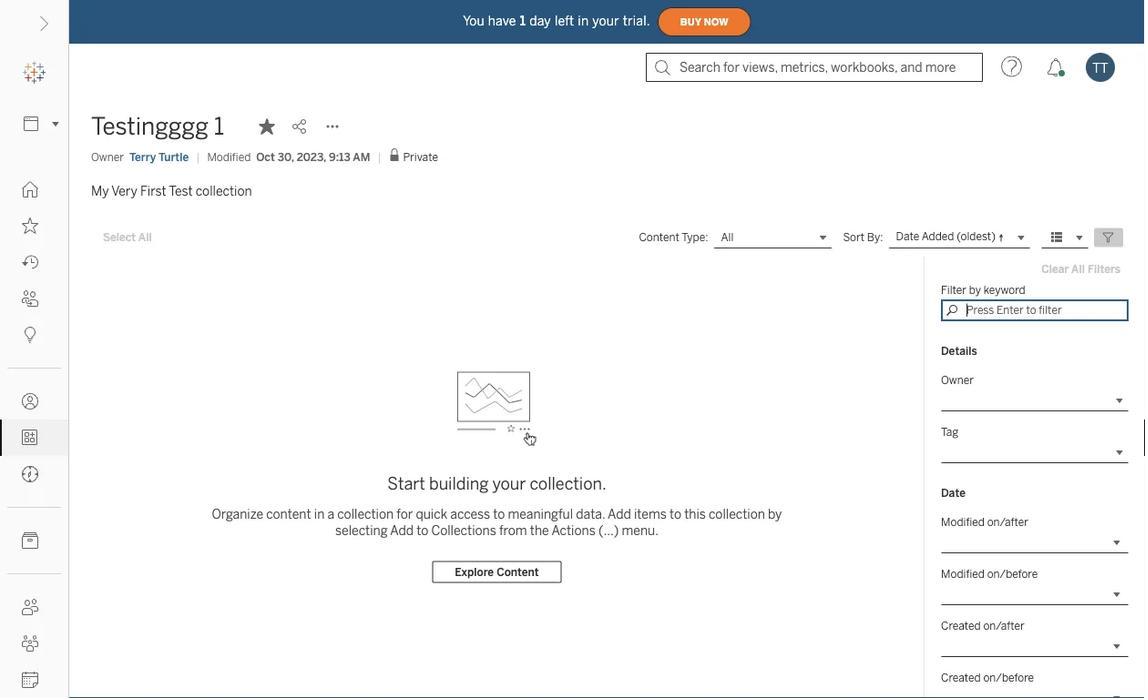 Task type: locate. For each thing, give the bounding box(es) containing it.
test
[[169, 184, 193, 199]]

all inside dropdown button
[[721, 231, 734, 244]]

to up from
[[493, 507, 505, 522]]

on/after up modified on/after text box
[[987, 516, 1029, 529]]

1 vertical spatial content
[[497, 566, 539, 579]]

| right turtle
[[196, 150, 200, 164]]

2 horizontal spatial collection
[[709, 507, 765, 522]]

| right am
[[378, 150, 381, 164]]

1 created from the top
[[941, 619, 981, 633]]

on/after up created on/after text field
[[983, 619, 1025, 633]]

select
[[103, 231, 136, 244]]

add down for
[[390, 524, 414, 539]]

day
[[529, 13, 551, 28]]

0 vertical spatial on/before
[[987, 568, 1038, 581]]

for
[[397, 507, 413, 522]]

0 vertical spatial content
[[639, 231, 679, 244]]

1 horizontal spatial content
[[639, 231, 679, 244]]

1
[[520, 13, 526, 28], [214, 113, 224, 141]]

all right "select"
[[138, 231, 152, 244]]

0 vertical spatial owner
[[91, 150, 124, 164]]

you
[[463, 13, 484, 28]]

modified up created on/after
[[941, 568, 985, 581]]

in right left
[[578, 13, 589, 28]]

0 vertical spatial add
[[608, 507, 631, 522]]

|
[[196, 150, 200, 164], [378, 150, 381, 164]]

add up the (...)
[[608, 507, 631, 522]]

access
[[450, 507, 490, 522]]

2 vertical spatial modified
[[941, 568, 985, 581]]

to
[[493, 507, 505, 522], [670, 507, 681, 522], [417, 524, 428, 539]]

created for created on/after
[[941, 619, 981, 633]]

date left added
[[896, 230, 920, 243]]

0 vertical spatial date
[[896, 230, 920, 243]]

0 horizontal spatial owner
[[91, 150, 124, 164]]

0 vertical spatial created
[[941, 619, 981, 633]]

my very first test collection
[[91, 184, 252, 199]]

1 horizontal spatial all
[[721, 231, 734, 244]]

0 horizontal spatial to
[[417, 524, 428, 539]]

1 vertical spatial add
[[390, 524, 414, 539]]

this
[[684, 507, 706, 522]]

modified
[[207, 150, 251, 164], [941, 516, 985, 529], [941, 568, 985, 581]]

0 horizontal spatial add
[[390, 524, 414, 539]]

all inside clear all filters button
[[1071, 263, 1085, 276]]

am
[[353, 150, 370, 164]]

date up "modified on/after"
[[941, 487, 966, 500]]

modified for modified on/after
[[941, 516, 985, 529]]

1 vertical spatial on/after
[[983, 619, 1025, 633]]

your left "trial."
[[592, 13, 619, 28]]

items
[[634, 507, 667, 522]]

clear all filters button
[[1033, 259, 1129, 281]]

0 horizontal spatial date
[[896, 230, 920, 243]]

collections
[[431, 524, 496, 539]]

to down the quick
[[417, 524, 428, 539]]

list view image
[[1049, 230, 1065, 246]]

date added (oldest)
[[896, 230, 996, 243]]

1 left day
[[520, 13, 526, 28]]

1 vertical spatial on/before
[[983, 671, 1034, 685]]

content left type:
[[639, 231, 679, 244]]

on/before up "created on/before" text field
[[983, 671, 1034, 685]]

from
[[499, 524, 527, 539]]

filter
[[941, 283, 967, 296]]

0 horizontal spatial by
[[768, 507, 782, 522]]

collection for a
[[337, 507, 394, 522]]

oct
[[256, 150, 275, 164]]

1 horizontal spatial in
[[578, 13, 589, 28]]

content down from
[[497, 566, 539, 579]]

explore content button
[[432, 562, 562, 583]]

created down created on/after
[[941, 671, 981, 685]]

selecting
[[335, 524, 388, 539]]

modified on/after
[[941, 516, 1029, 529]]

content inside button
[[497, 566, 539, 579]]

collection right this on the bottom right of page
[[709, 507, 765, 522]]

created
[[941, 619, 981, 633], [941, 671, 981, 685]]

first
[[140, 184, 166, 199]]

1 horizontal spatial add
[[608, 507, 631, 522]]

collection down owner terry turtle | modified oct 30, 2023, 9:13 am |
[[196, 184, 252, 199]]

content
[[639, 231, 679, 244], [497, 566, 539, 579]]

Created on/after text field
[[941, 636, 1129, 658]]

2 horizontal spatial all
[[1071, 263, 1085, 276]]

2 horizontal spatial to
[[670, 507, 681, 522]]

collection
[[196, 184, 252, 199], [337, 507, 394, 522], [709, 507, 765, 522]]

modified on/before
[[941, 568, 1038, 581]]

modified left oct
[[207, 150, 251, 164]]

explore
[[455, 566, 494, 579]]

0 horizontal spatial |
[[196, 150, 200, 164]]

modified up modified on/before
[[941, 516, 985, 529]]

by
[[969, 283, 981, 296], [768, 507, 782, 522]]

owner down details
[[941, 373, 974, 387]]

all right clear
[[1071, 263, 1085, 276]]

a
[[327, 507, 334, 522]]

1 vertical spatial by
[[768, 507, 782, 522]]

by right filter
[[969, 283, 981, 296]]

1 vertical spatial in
[[314, 507, 325, 522]]

all right type:
[[721, 231, 734, 244]]

0 vertical spatial your
[[592, 13, 619, 28]]

your
[[592, 13, 619, 28], [492, 474, 526, 494]]

1 up owner terry turtle | modified oct 30, 2023, 9:13 am |
[[214, 113, 224, 141]]

collection for test
[[196, 184, 252, 199]]

type:
[[682, 231, 708, 244]]

1 | from the left
[[196, 150, 200, 164]]

1 vertical spatial modified
[[941, 516, 985, 529]]

in left a
[[314, 507, 325, 522]]

quick
[[416, 507, 447, 522]]

0 horizontal spatial collection
[[196, 184, 252, 199]]

select all
[[103, 231, 152, 244]]

owner
[[91, 150, 124, 164], [941, 373, 974, 387]]

1 vertical spatial owner
[[941, 373, 974, 387]]

1 vertical spatial created
[[941, 671, 981, 685]]

owner terry turtle | modified oct 30, 2023, 9:13 am |
[[91, 150, 381, 164]]

0 horizontal spatial all
[[138, 231, 152, 244]]

on/before
[[987, 568, 1038, 581], [983, 671, 1034, 685]]

2 created from the top
[[941, 671, 981, 685]]

date for date added (oldest)
[[896, 230, 920, 243]]

the
[[530, 524, 549, 539]]

start building your collection.
[[387, 474, 607, 494]]

0 vertical spatial by
[[969, 283, 981, 296]]

date for date
[[941, 487, 966, 500]]

1 horizontal spatial collection
[[337, 507, 394, 522]]

0 horizontal spatial in
[[314, 507, 325, 522]]

all
[[138, 231, 152, 244], [721, 231, 734, 244], [1071, 263, 1085, 276]]

1 vertical spatial date
[[941, 487, 966, 500]]

created up the created on/before
[[941, 619, 981, 633]]

created for created on/before
[[941, 671, 981, 685]]

1 horizontal spatial 1
[[520, 13, 526, 28]]

created on/after
[[941, 619, 1025, 633]]

Modified on/before text field
[[941, 584, 1129, 606]]

(oldest)
[[957, 230, 996, 243]]

all inside select all button
[[138, 231, 152, 244]]

1 horizontal spatial date
[[941, 487, 966, 500]]

on/after
[[987, 516, 1029, 529], [983, 619, 1025, 633]]

trial.
[[623, 13, 650, 28]]

date
[[896, 230, 920, 243], [941, 487, 966, 500]]

0 horizontal spatial your
[[492, 474, 526, 494]]

buy now
[[680, 16, 729, 28]]

by right this on the bottom right of page
[[768, 507, 782, 522]]

owner for owner terry turtle | modified oct 30, 2023, 9:13 am |
[[91, 150, 124, 164]]

select all button
[[91, 227, 164, 249]]

on/after for created on/after
[[983, 619, 1025, 633]]

1 horizontal spatial |
[[378, 150, 381, 164]]

1 vertical spatial 1
[[214, 113, 224, 141]]

testingggg
[[91, 113, 208, 141]]

your up organize content in a collection for quick access to meaningful data. add items to this collection by selecting add to collections from the actions (...) menu.
[[492, 474, 526, 494]]

date inside popup button
[[896, 230, 920, 243]]

0 horizontal spatial 1
[[214, 113, 224, 141]]

0 horizontal spatial content
[[497, 566, 539, 579]]

Search for views, metrics, workbooks, and more text field
[[646, 53, 983, 82]]

2 | from the left
[[378, 150, 381, 164]]

to left this on the bottom right of page
[[670, 507, 681, 522]]

tag
[[941, 425, 959, 439]]

collection.
[[530, 474, 607, 494]]

all button
[[714, 227, 832, 249]]

1 horizontal spatial owner
[[941, 373, 974, 387]]

(...)
[[598, 524, 619, 539]]

owner up my
[[91, 150, 124, 164]]

date added (oldest) button
[[889, 227, 1030, 249]]

you have 1 day left in your trial.
[[463, 13, 650, 28]]

in
[[578, 13, 589, 28], [314, 507, 325, 522]]

0 vertical spatial on/after
[[987, 516, 1029, 529]]

collection up selecting
[[337, 507, 394, 522]]

add
[[608, 507, 631, 522], [390, 524, 414, 539]]

on/before up "modified on/before" text box
[[987, 568, 1038, 581]]

Modified on/after text field
[[941, 532, 1129, 554]]



Task type: vqa. For each thing, say whether or not it's contained in the screenshot.
the right 0
no



Task type: describe. For each thing, give the bounding box(es) containing it.
on/before for modified on/before
[[987, 568, 1038, 581]]

1 horizontal spatial to
[[493, 507, 505, 522]]

Created on/before text field
[[941, 688, 1129, 699]]

data.
[[576, 507, 605, 522]]

terry turtle link
[[129, 149, 189, 165]]

buy
[[680, 16, 701, 28]]

very
[[111, 184, 137, 199]]

1 horizontal spatial your
[[592, 13, 619, 28]]

0 vertical spatial modified
[[207, 150, 251, 164]]

private
[[403, 151, 438, 164]]

details
[[941, 345, 977, 358]]

1 horizontal spatial by
[[969, 283, 981, 296]]

by:
[[867, 231, 883, 244]]

on/before for created on/before
[[983, 671, 1034, 685]]

content
[[266, 507, 311, 522]]

all for select all
[[138, 231, 152, 244]]

owner for owner
[[941, 373, 974, 387]]

left
[[555, 13, 574, 28]]

menu.
[[622, 524, 659, 539]]

0 vertical spatial in
[[578, 13, 589, 28]]

all for clear all filters
[[1071, 263, 1085, 276]]

Filter by keyword text field
[[941, 300, 1129, 322]]

0 vertical spatial 1
[[520, 13, 526, 28]]

sort
[[843, 231, 865, 244]]

filter by keyword
[[941, 283, 1026, 296]]

created on/before
[[941, 671, 1034, 685]]

organize content in a collection for quick access to meaningful data. add items to this collection by selecting add to collections from the actions (...) menu.
[[212, 507, 782, 539]]

2023,
[[297, 150, 326, 164]]

keyword
[[984, 283, 1026, 296]]

9:13
[[329, 150, 350, 164]]

by inside organize content in a collection for quick access to meaningful data. add items to this collection by selecting add to collections from the actions (...) menu.
[[768, 507, 782, 522]]

30,
[[278, 150, 294, 164]]

clear all filters
[[1041, 263, 1121, 276]]

main navigation. press the up and down arrow keys to access links. element
[[0, 171, 68, 699]]

meaningful
[[508, 507, 573, 522]]

on/after for modified on/after
[[987, 516, 1029, 529]]

buy now button
[[658, 7, 751, 36]]

have
[[488, 13, 516, 28]]

organize
[[212, 507, 263, 522]]

filters
[[1088, 263, 1121, 276]]

navigation panel element
[[0, 55, 68, 699]]

building
[[429, 474, 489, 494]]

modified for modified on/before
[[941, 568, 985, 581]]

1 vertical spatial your
[[492, 474, 526, 494]]

actions
[[552, 524, 596, 539]]

sort by:
[[843, 231, 883, 244]]

clear
[[1041, 263, 1069, 276]]

my
[[91, 184, 109, 199]]

in inside organize content in a collection for quick access to meaningful data. add items to this collection by selecting add to collections from the actions (...) menu.
[[314, 507, 325, 522]]

turtle
[[159, 150, 189, 164]]

terry
[[129, 150, 156, 164]]

start
[[387, 474, 425, 494]]

added
[[922, 230, 954, 243]]

now
[[704, 16, 729, 28]]

content type:
[[639, 231, 708, 244]]

explore content
[[455, 566, 539, 579]]

testingggg 1
[[91, 113, 224, 141]]



